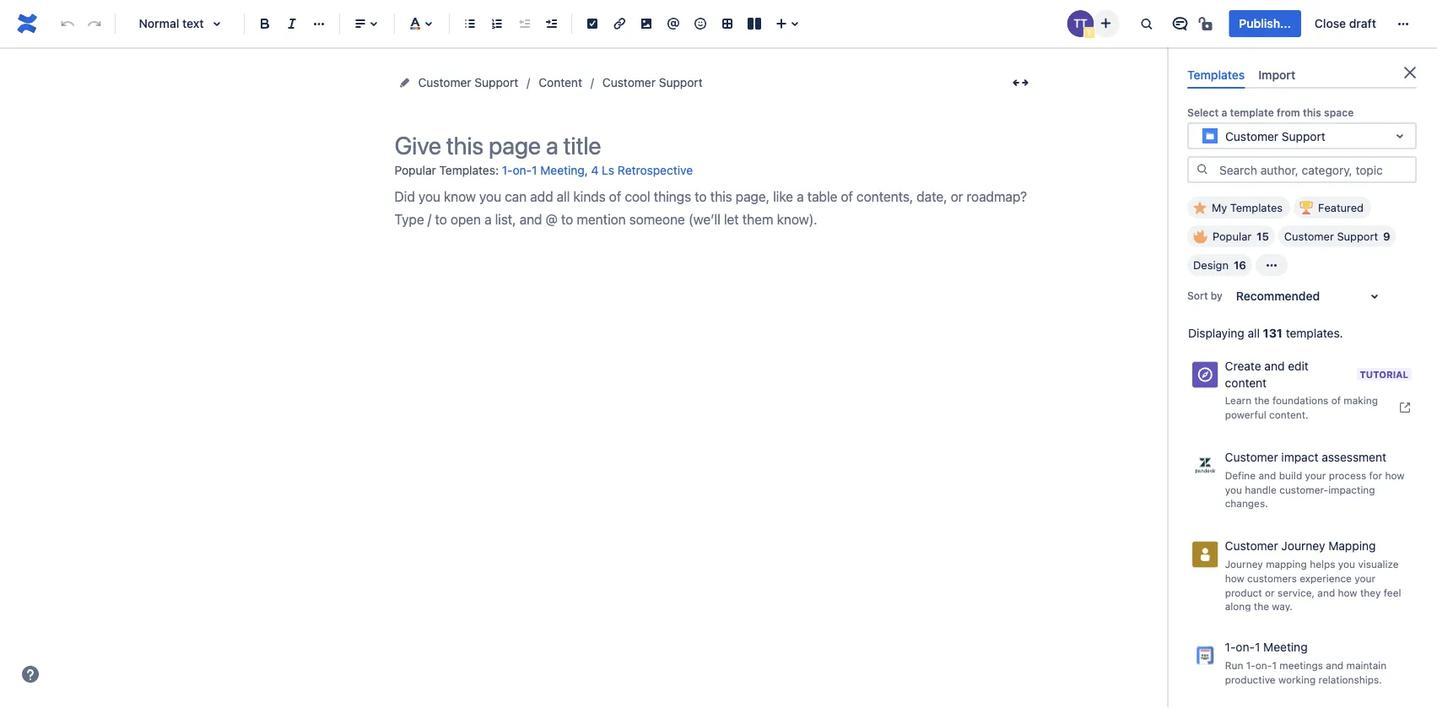 Task type: vqa. For each thing, say whether or not it's contained in the screenshot.
TO
no



Task type: describe. For each thing, give the bounding box(es) containing it.
outdent ⇧tab image
[[514, 14, 534, 34]]

powerful
[[1225, 408, 1267, 420]]

support down numbered list ⌘⇧7 icon
[[475, 76, 519, 89]]

select a template from this space
[[1188, 107, 1354, 118]]

product
[[1225, 587, 1263, 599]]

process
[[1329, 469, 1367, 481]]

recommended button
[[1226, 283, 1395, 310]]

service,
[[1278, 587, 1315, 599]]

comment icon image
[[1170, 14, 1191, 34]]

customer-
[[1280, 484, 1329, 495]]

9
[[1384, 230, 1391, 243]]

normal
[[139, 16, 179, 30]]

templates:
[[439, 163, 499, 177]]

normal text
[[139, 16, 204, 30]]

add image, video, or file image
[[637, 14, 657, 34]]

meetings
[[1280, 660, 1324, 671]]

Search author, category, topic field
[[1215, 158, 1416, 182]]

visualize
[[1359, 559, 1399, 570]]

15
[[1257, 230, 1270, 243]]

sort by
[[1188, 290, 1223, 302]]

making
[[1344, 394, 1378, 406]]

4
[[591, 163, 599, 177]]

more formatting image
[[309, 14, 329, 34]]

recommended
[[1237, 289, 1320, 303]]

impacting
[[1329, 484, 1376, 495]]

popular for popular templates: 1-on-1 meeting , 4 ls retrospective
[[395, 163, 436, 177]]

1 vertical spatial journey
[[1225, 559, 1264, 570]]

displaying
[[1189, 326, 1245, 340]]

displaying all 131 templates.
[[1189, 326, 1344, 340]]

content link
[[539, 73, 582, 93]]

action item image
[[582, 14, 603, 34]]

terry turtle image
[[1067, 10, 1094, 37]]

meeting inside popular templates: 1-on-1 meeting , 4 ls retrospective
[[541, 163, 585, 177]]

2 vertical spatial on-
[[1256, 660, 1273, 671]]

feel
[[1384, 587, 1402, 599]]

import
[[1259, 68, 1296, 81]]

customer down template
[[1226, 129, 1279, 143]]

1 vertical spatial 1-
[[1225, 640, 1236, 654]]

invite to edit image
[[1096, 13, 1116, 33]]

a
[[1222, 107, 1228, 118]]

close draft
[[1315, 16, 1377, 30]]

create and edit content
[[1225, 359, 1309, 390]]

4 ls retrospective button
[[591, 157, 693, 185]]

design 16
[[1194, 259, 1247, 272]]

my templates
[[1212, 202, 1283, 214]]

they
[[1361, 587, 1381, 599]]

changes.
[[1225, 498, 1269, 509]]

of
[[1332, 394, 1341, 406]]

customer journey mapping journey mapping helps you visualize how customers experience your product or service, and how they feel along the way.
[[1225, 539, 1402, 613]]

run
[[1225, 660, 1244, 671]]

customer inside customer journey mapping journey mapping helps you visualize how customers experience your product or service, and how they feel along the way.
[[1225, 539, 1279, 553]]

customer support 9
[[1285, 230, 1391, 243]]

text
[[182, 16, 204, 30]]

maintain
[[1347, 660, 1387, 671]]

layouts image
[[745, 14, 765, 34]]

content
[[1225, 376, 1267, 390]]

how inside the customer impact assessment define and build your process for how you handle customer-impacting changes.
[[1386, 469, 1405, 481]]

make page full-width image
[[1011, 73, 1031, 93]]

mapping
[[1266, 559, 1307, 570]]

popular templates: 1-on-1 meeting , 4 ls retrospective
[[395, 163, 693, 177]]

impact
[[1282, 450, 1319, 464]]

handle
[[1245, 484, 1277, 495]]

the inside learn the foundations of making powerful content.
[[1255, 394, 1270, 406]]

no restrictions image
[[1197, 14, 1218, 34]]

tab list containing templates
[[1181, 61, 1424, 89]]

the inside customer journey mapping journey mapping helps you visualize how customers experience your product or service, and how they feel along the way.
[[1254, 601, 1270, 613]]

space
[[1325, 107, 1354, 118]]

my
[[1212, 202, 1228, 214]]

customers
[[1248, 573, 1297, 584]]

numbered list ⌘⇧7 image
[[487, 14, 507, 34]]

featured button
[[1294, 197, 1372, 219]]

Give this page a title text field
[[395, 132, 1036, 160]]

ls
[[602, 163, 615, 177]]

helps
[[1310, 559, 1336, 570]]

customer right move this page "icon"
[[418, 76, 471, 89]]

create
[[1225, 359, 1262, 373]]

1 horizontal spatial 1
[[1255, 640, 1261, 654]]

from
[[1277, 107, 1301, 118]]

featured
[[1319, 202, 1364, 214]]

publish... button
[[1229, 10, 1302, 37]]

sort
[[1188, 290, 1208, 302]]

define
[[1225, 469, 1256, 481]]

you inside the customer impact assessment define and build your process for how you handle customer-impacting changes.
[[1225, 484, 1243, 495]]



Task type: locate. For each thing, give the bounding box(es) containing it.
your inside the customer impact assessment define and build your process for how you handle customer-impacting changes.
[[1306, 469, 1326, 481]]

meeting up meetings
[[1264, 640, 1308, 654]]

the down or
[[1254, 601, 1270, 613]]

1- up run
[[1225, 640, 1236, 654]]

or
[[1265, 587, 1275, 599]]

1 vertical spatial templates
[[1231, 202, 1283, 214]]

on- right templates:
[[513, 163, 532, 177]]

1 horizontal spatial you
[[1339, 559, 1356, 570]]

help image
[[20, 664, 41, 685]]

mapping
[[1329, 539, 1376, 553]]

1-
[[502, 163, 513, 177], [1225, 640, 1236, 654], [1247, 660, 1256, 671]]

0 vertical spatial your
[[1306, 469, 1326, 481]]

by
[[1211, 290, 1223, 302]]

learn the foundations of making powerful content.
[[1225, 394, 1378, 420]]

2 horizontal spatial how
[[1386, 469, 1405, 481]]

assessment
[[1322, 450, 1387, 464]]

experience
[[1300, 573, 1352, 584]]

2 horizontal spatial 1
[[1273, 660, 1277, 671]]

customer up "define"
[[1225, 450, 1279, 464]]

1
[[532, 163, 537, 177], [1255, 640, 1261, 654], [1273, 660, 1277, 671]]

0 horizontal spatial how
[[1225, 573, 1245, 584]]

1 vertical spatial popular
[[1213, 230, 1252, 243]]

this
[[1303, 107, 1322, 118]]

1 left ,
[[532, 163, 537, 177]]

table image
[[718, 14, 738, 34]]

0 horizontal spatial you
[[1225, 484, 1243, 495]]

customer
[[418, 76, 471, 89], [603, 76, 656, 89], [1226, 129, 1279, 143], [1285, 230, 1335, 243], [1225, 450, 1279, 464], [1225, 539, 1279, 553]]

1 vertical spatial your
[[1355, 573, 1376, 584]]

1 horizontal spatial customer support link
[[603, 73, 703, 93]]

publish...
[[1240, 16, 1291, 30]]

0 horizontal spatial customer support link
[[418, 73, 519, 93]]

and up the relationships.
[[1327, 660, 1344, 671]]

my templates button
[[1188, 197, 1291, 219]]

0 vertical spatial you
[[1225, 484, 1243, 495]]

None text field
[[1200, 128, 1204, 145]]

0 horizontal spatial meeting
[[541, 163, 585, 177]]

0 vertical spatial 1
[[532, 163, 537, 177]]

search icon image
[[1196, 163, 1210, 176]]

your up customer-
[[1306, 469, 1326, 481]]

1 vertical spatial the
[[1254, 601, 1270, 613]]

redo ⌘⇧z image
[[84, 14, 105, 34]]

on- up 'productive'
[[1256, 660, 1273, 671]]

popular for popular
[[1213, 230, 1252, 243]]

support down the this
[[1282, 129, 1326, 143]]

0 horizontal spatial 1
[[532, 163, 537, 177]]

productive
[[1225, 674, 1276, 685]]

1 vertical spatial how
[[1225, 573, 1245, 584]]

tab list
[[1181, 61, 1424, 89]]

content
[[539, 76, 582, 89]]

popular left templates:
[[395, 163, 436, 177]]

0 vertical spatial how
[[1386, 469, 1405, 481]]

0 horizontal spatial journey
[[1225, 559, 1264, 570]]

italic ⌘i image
[[282, 14, 302, 34]]

1 horizontal spatial how
[[1339, 587, 1358, 599]]

close draft button
[[1305, 10, 1387, 37]]

and inside create and edit content
[[1265, 359, 1285, 373]]

select
[[1188, 107, 1219, 118]]

you down "define"
[[1225, 484, 1243, 495]]

0 vertical spatial 1-
[[502, 163, 513, 177]]

popular inside popular templates: 1-on-1 meeting , 4 ls retrospective
[[395, 163, 436, 177]]

more image
[[1394, 14, 1414, 34]]

2 horizontal spatial customer support
[[1226, 129, 1326, 143]]

1 vertical spatial 1
[[1255, 640, 1261, 654]]

and inside the customer impact assessment define and build your process for how you handle customer-impacting changes.
[[1259, 469, 1277, 481]]

template
[[1230, 107, 1275, 118]]

working
[[1279, 674, 1316, 685]]

1- inside popular templates: 1-on-1 meeting , 4 ls retrospective
[[502, 163, 513, 177]]

journey up mapping
[[1282, 539, 1326, 553]]

1- up 'productive'
[[1247, 660, 1256, 671]]

and left edit
[[1265, 359, 1285, 373]]

your up they at the bottom right of the page
[[1355, 573, 1376, 584]]

how
[[1386, 469, 1405, 481], [1225, 573, 1245, 584], [1339, 587, 1358, 599]]

foundations
[[1273, 394, 1329, 406]]

1-on-1 meeting button
[[502, 157, 585, 185]]

meeting
[[541, 163, 585, 177], [1264, 640, 1308, 654]]

0 vertical spatial the
[[1255, 394, 1270, 406]]

customer support down add image, video, or file
[[603, 76, 703, 89]]

retrospective
[[618, 163, 693, 177]]

1 horizontal spatial 1-
[[1225, 640, 1236, 654]]

customer support down bullet list ⌘⇧8 image
[[418, 76, 519, 89]]

journey
[[1282, 539, 1326, 553], [1225, 559, 1264, 570]]

close
[[1315, 16, 1347, 30]]

1 up 'productive'
[[1255, 640, 1261, 654]]

emoji image
[[691, 14, 711, 34]]

templates
[[1188, 68, 1245, 81], [1231, 202, 1283, 214]]

16
[[1234, 259, 1247, 272]]

2 vertical spatial how
[[1339, 587, 1358, 599]]

1-on-1 meeting run 1-on-1 meetings and maintain productive working relationships.
[[1225, 640, 1387, 685]]

normal text button
[[122, 5, 237, 42]]

customer inside the customer impact assessment define and build your process for how you handle customer-impacting changes.
[[1225, 450, 1279, 464]]

templates up 15
[[1231, 202, 1283, 214]]

along
[[1225, 601, 1251, 613]]

the up powerful
[[1255, 394, 1270, 406]]

1 customer support link from the left
[[418, 73, 519, 93]]

indent tab image
[[541, 14, 561, 34]]

edit
[[1288, 359, 1309, 373]]

tutorial
[[1360, 369, 1409, 380]]

1 horizontal spatial journey
[[1282, 539, 1326, 553]]

design
[[1194, 259, 1229, 272]]

support
[[475, 76, 519, 89], [659, 76, 703, 89], [1282, 129, 1326, 143], [1338, 230, 1379, 243]]

1- right templates:
[[502, 163, 513, 177]]

templates inside tab list
[[1188, 68, 1245, 81]]

,
[[585, 163, 588, 177]]

1 vertical spatial meeting
[[1264, 640, 1308, 654]]

1 horizontal spatial your
[[1355, 573, 1376, 584]]

customer down link icon
[[603, 76, 656, 89]]

0 vertical spatial journey
[[1282, 539, 1326, 553]]

journey up the "product" on the bottom of page
[[1225, 559, 1264, 570]]

and up handle
[[1259, 469, 1277, 481]]

templates inside button
[[1231, 202, 1283, 214]]

support down mention icon at the left of the page
[[659, 76, 703, 89]]

customer support link down bullet list ⌘⇧8 image
[[418, 73, 519, 93]]

you inside customer journey mapping journey mapping helps you visualize how customers experience your product or service, and how they feel along the way.
[[1339, 559, 1356, 570]]

bold ⌘b image
[[255, 14, 275, 34]]

your
[[1306, 469, 1326, 481], [1355, 573, 1376, 584]]

1 horizontal spatial popular
[[1213, 230, 1252, 243]]

mention image
[[664, 14, 684, 34]]

on- inside popular templates: 1-on-1 meeting , 4 ls retrospective
[[513, 163, 532, 177]]

and inside customer journey mapping journey mapping helps you visualize how customers experience your product or service, and how they feel along the way.
[[1318, 587, 1336, 599]]

customer support down select a template from this space
[[1226, 129, 1326, 143]]

templates.
[[1286, 326, 1344, 340]]

customer up customers
[[1225, 539, 1279, 553]]

1 vertical spatial on-
[[1236, 640, 1255, 654]]

on- up run
[[1236, 640, 1255, 654]]

how right for
[[1386, 469, 1405, 481]]

1 horizontal spatial meeting
[[1264, 640, 1308, 654]]

1 left meetings
[[1273, 660, 1277, 671]]

bullet list ⌘⇧8 image
[[460, 14, 480, 34]]

confluence image
[[14, 10, 41, 37], [14, 10, 41, 37]]

0 horizontal spatial 1-
[[502, 163, 513, 177]]

way.
[[1272, 601, 1293, 613]]

undo ⌘z image
[[57, 14, 78, 34]]

2 vertical spatial 1-
[[1247, 660, 1256, 671]]

1 inside popular templates: 1-on-1 meeting , 4 ls retrospective
[[532, 163, 537, 177]]

find and replace image
[[1137, 14, 1157, 34]]

0 horizontal spatial popular
[[395, 163, 436, 177]]

support left 9
[[1338, 230, 1379, 243]]

and down experience
[[1318, 587, 1336, 599]]

131
[[1263, 326, 1283, 340]]

align left image
[[350, 14, 371, 34]]

for
[[1370, 469, 1383, 481]]

the
[[1255, 394, 1270, 406], [1254, 601, 1270, 613]]

all
[[1248, 326, 1260, 340]]

how up the "product" on the bottom of page
[[1225, 573, 1245, 584]]

how left they at the bottom right of the page
[[1339, 587, 1358, 599]]

0 vertical spatial meeting
[[541, 163, 585, 177]]

0 vertical spatial on-
[[513, 163, 532, 177]]

close templates and import image
[[1401, 62, 1421, 83]]

and inside 1-on-1 meeting run 1-on-1 meetings and maintain productive working relationships.
[[1327, 660, 1344, 671]]

your inside customer journey mapping journey mapping helps you visualize how customers experience your product or service, and how they feel along the way.
[[1355, 573, 1376, 584]]

learn
[[1225, 394, 1252, 406]]

on-
[[513, 163, 532, 177], [1236, 640, 1255, 654], [1256, 660, 1273, 671]]

templates up a
[[1188, 68, 1245, 81]]

open image
[[1390, 126, 1411, 146]]

draft
[[1350, 16, 1377, 30]]

0 vertical spatial popular
[[395, 163, 436, 177]]

0 horizontal spatial your
[[1306, 469, 1326, 481]]

popular
[[395, 163, 436, 177], [1213, 230, 1252, 243]]

Main content area, start typing to enter text. text field
[[395, 185, 1036, 231]]

link image
[[610, 14, 630, 34]]

1 horizontal spatial customer support
[[603, 76, 703, 89]]

build
[[1279, 469, 1303, 481]]

relationships.
[[1319, 674, 1383, 685]]

more categories image
[[1262, 255, 1282, 275]]

meeting inside 1-on-1 meeting run 1-on-1 meetings and maintain productive working relationships.
[[1264, 640, 1308, 654]]

customer support link down add image, video, or file
[[603, 73, 703, 93]]

customer impact assessment define and build your process for how you handle customer-impacting changes.
[[1225, 450, 1405, 509]]

2 vertical spatial 1
[[1273, 660, 1277, 671]]

0 vertical spatial templates
[[1188, 68, 1245, 81]]

move this page image
[[398, 76, 412, 89]]

content.
[[1270, 408, 1309, 420]]

popular down my templates button
[[1213, 230, 1252, 243]]

2 customer support link from the left
[[603, 73, 703, 93]]

1 vertical spatial you
[[1339, 559, 1356, 570]]

2 horizontal spatial 1-
[[1247, 660, 1256, 671]]

meeting left 4
[[541, 163, 585, 177]]

you down mapping
[[1339, 559, 1356, 570]]

0 horizontal spatial customer support
[[418, 76, 519, 89]]

customer down featured button
[[1285, 230, 1335, 243]]



